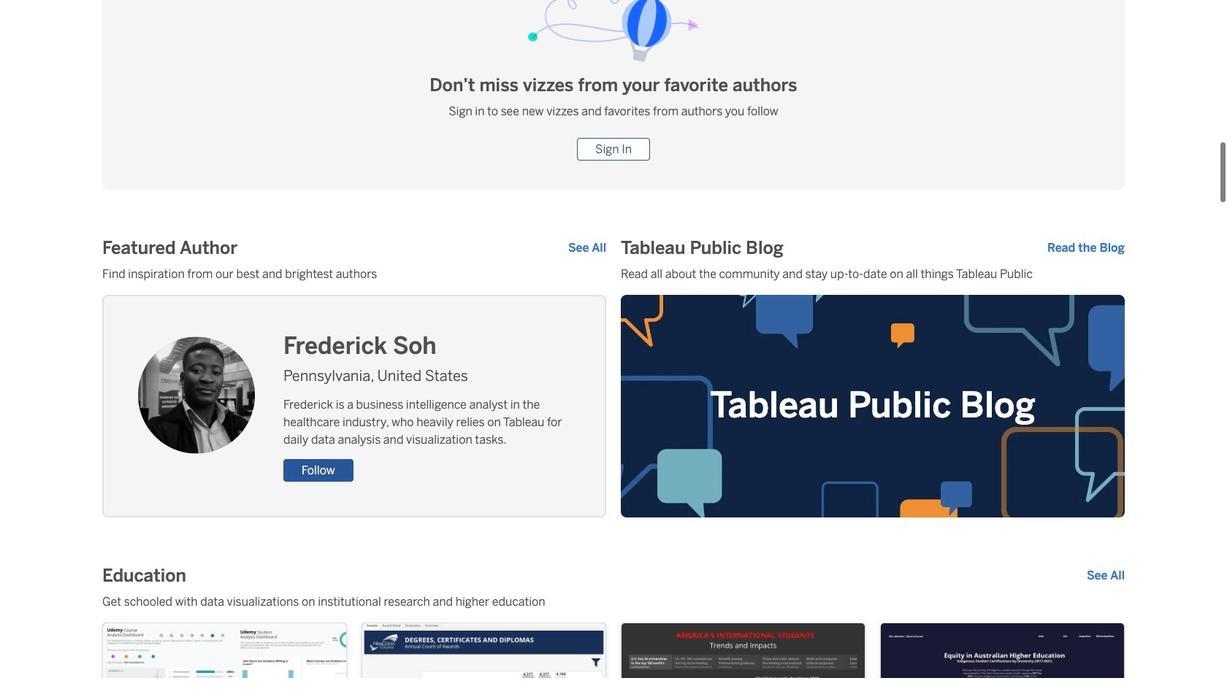 Task type: vqa. For each thing, say whether or not it's contained in the screenshot.
Tableau Public Blog heading in the top right of the page
yes



Task type: describe. For each thing, give the bounding box(es) containing it.
see all education element
[[1087, 567, 1125, 585]]

find inspiration from our best and brightest authors element
[[102, 266, 606, 283]]

read all about the community and stay up-to-date on all things tableau public element
[[621, 266, 1125, 283]]

tableau public blog heading
[[621, 237, 784, 260]]



Task type: locate. For each thing, give the bounding box(es) containing it.
get schooled with data visualizations on institutional research and higher education element
[[102, 594, 1125, 611]]

education heading
[[102, 565, 186, 588]]

featured author: frederick2489 image
[[138, 337, 255, 454]]

see all featured authors element
[[568, 239, 606, 257]]

featured author heading
[[102, 237, 238, 260]]



